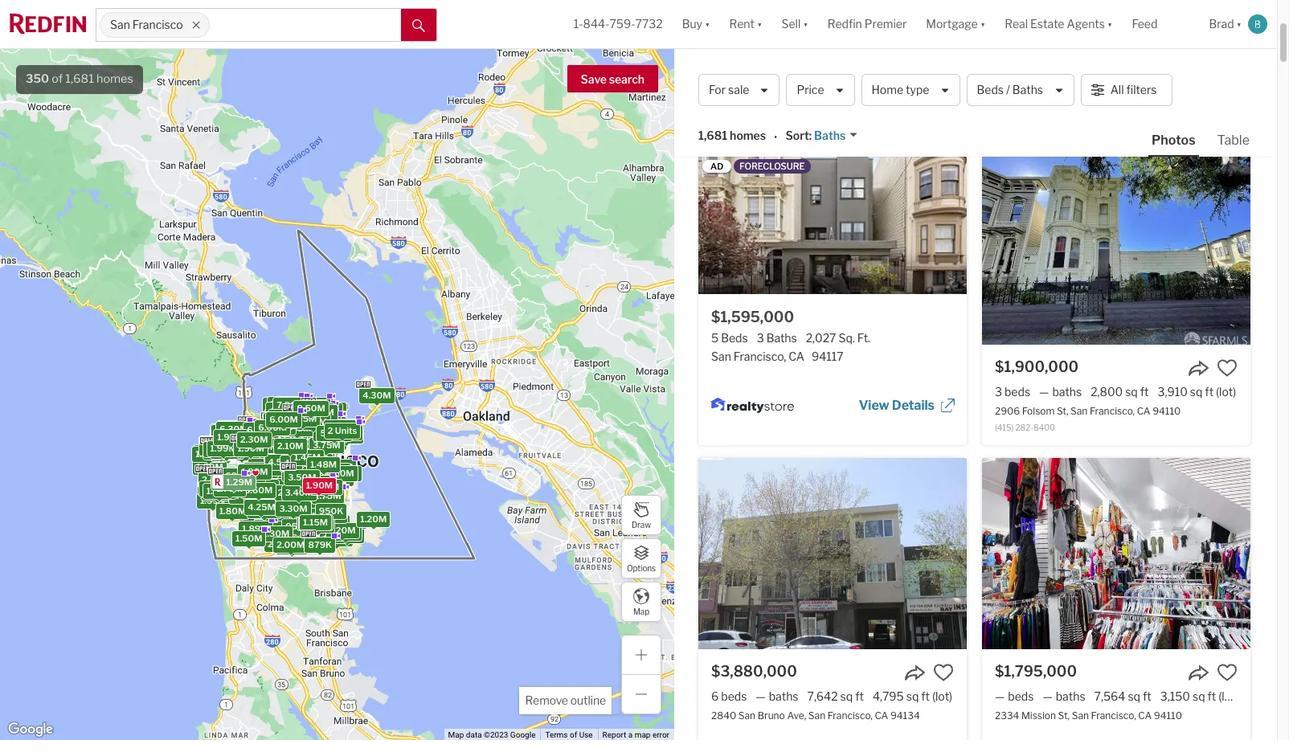 Task type: vqa. For each thing, say whether or not it's contained in the screenshot.
12.5M
yes



Task type: describe. For each thing, give the bounding box(es) containing it.
1.99m right 1.59m
[[227, 498, 254, 509]]

3.39m
[[210, 445, 238, 457]]

1-844-759-7732
[[574, 17, 663, 31]]

22.0m
[[287, 498, 315, 509]]

0 vertical spatial 1.48m
[[310, 459, 337, 470]]

photo of 2840 san bruno ave, san francisco, ca 94134 image
[[699, 458, 967, 650]]

3.59m
[[290, 410, 318, 422]]

0 horizontal spatial 1,681
[[65, 72, 94, 86]]

sell ▾ button
[[772, 0, 818, 48]]

1 vertical spatial 5.25m
[[284, 459, 312, 470]]

1.56m
[[290, 513, 317, 524]]

2906
[[996, 406, 1021, 418]]

(lot) for $3,880,000
[[933, 690, 953, 704]]

baths up powell
[[773, 80, 802, 94]]

1.10m down 4.10m
[[313, 474, 338, 485]]

0 horizontal spatial 1.29m
[[226, 477, 252, 488]]

4.90m
[[266, 400, 294, 411]]

map for map
[[634, 607, 650, 616]]

0 vertical spatial 2.68m
[[202, 442, 230, 453]]

ft for 3,150 sq ft (lot)
[[1208, 690, 1217, 704]]

3,150
[[1161, 690, 1191, 704]]

beds
[[978, 83, 1004, 97]]

2779
[[750, 118, 770, 128]]

6.85m
[[255, 432, 283, 444]]

save search button
[[567, 65, 659, 92]]

favorite button image
[[1218, 663, 1238, 684]]

francisco, down 7,564
[[1092, 710, 1137, 722]]

1.35m
[[205, 487, 231, 498]]

beds for 10,875
[[725, 80, 751, 94]]

▾ for mortgage ▾
[[981, 17, 986, 31]]

9.80m
[[214, 427, 243, 438]]

outline
[[571, 694, 606, 708]]

of for 350
[[52, 72, 63, 86]]

sell ▾ button
[[782, 0, 809, 48]]

20.0m
[[275, 417, 304, 429]]

0 horizontal spatial 1.20m
[[329, 525, 355, 536]]

1.49m
[[232, 490, 259, 502]]

map region
[[0, 0, 813, 741]]

15.9m
[[273, 418, 300, 430]]

st, right mission
[[1059, 710, 1071, 722]]

1 vertical spatial 2.40m
[[202, 474, 230, 486]]

4,795 sq ft (lot)
[[873, 690, 953, 704]]

san right 2840
[[739, 710, 756, 722]]

0 vertical spatial 2.40m
[[287, 450, 316, 461]]

feed button
[[1123, 0, 1200, 48]]

2 vertical spatial 2.35m
[[261, 505, 288, 517]]

0 horizontal spatial homes
[[97, 72, 133, 86]]

map for map data ©2023 google
[[448, 731, 464, 740]]

redfin premier
[[828, 17, 907, 31]]

8.90m
[[285, 468, 314, 479]]

st, right "6th"
[[1059, 101, 1071, 113]]

2.89m
[[277, 527, 304, 538]]

2840 san bruno ave, san francisco, ca 94134
[[712, 710, 921, 722]]

1.60m up 1.49m at the left of the page
[[222, 477, 249, 488]]

baths inside button
[[815, 129, 846, 143]]

2 vertical spatial 7.00m
[[268, 478, 296, 490]]

ca inside 1443 - 1449 powell st, san francisco, ca 94133 (415) 601-2779
[[880, 101, 894, 113]]

3.30m up 2.25m
[[241, 427, 269, 438]]

home
[[872, 83, 904, 97]]

7,642 sq ft
[[808, 690, 864, 704]]

1.52m
[[304, 478, 330, 489]]

real estate agents ▾ button
[[996, 0, 1123, 48]]

francisco, up powell
[[735, 65, 820, 86]]

19.9m
[[291, 417, 318, 429]]

photos button
[[1149, 132, 1215, 157]]

0 vertical spatial 4.50m
[[269, 404, 298, 415]]

favorite button image for $1,900,000
[[1218, 358, 1238, 379]]

search
[[609, 72, 645, 86]]

2334 mission st, san francisco, ca 94110
[[996, 710, 1183, 722]]

2,800 sq ft
[[1091, 385, 1150, 399]]

— up the folsom
[[1040, 385, 1050, 399]]

1 vertical spatial 2.35m
[[281, 456, 309, 467]]

6.09m
[[277, 410, 305, 421]]

san inside 2906 folsom st, san francisco, ca 94110 (415) 282-8400
[[1071, 406, 1088, 418]]

— up 1449
[[759, 80, 769, 94]]

st, inside 2906 folsom st, san francisco, ca 94110 (415) 282-8400
[[1057, 406, 1069, 418]]

— up 1443
[[712, 80, 722, 94]]

▾ for rent ▾
[[758, 17, 763, 31]]

price
[[797, 83, 825, 97]]

(415) inside 2906 folsom st, san francisco, ca 94110 (415) 282-8400
[[996, 423, 1014, 433]]

sq for 6,130
[[1127, 80, 1140, 94]]

1 vertical spatial 950k
[[319, 506, 343, 517]]

— baths for $1,795,000
[[1043, 690, 1086, 704]]

ave,
[[788, 710, 807, 722]]

0 vertical spatial 5.25m
[[288, 416, 316, 427]]

2.76m
[[277, 488, 305, 499]]

sell ▾
[[782, 17, 809, 31]]

mortgage ▾ button
[[917, 0, 996, 48]]

2,800
[[1091, 385, 1124, 399]]

report a map error
[[603, 731, 670, 740]]

1 2.85m from the left
[[314, 438, 342, 449]]

user photo image
[[1249, 14, 1268, 34]]

0 horizontal spatial 1.30m
[[263, 528, 289, 539]]

buy
[[683, 17, 703, 31]]

1 horizontal spatial 1.20m
[[360, 514, 387, 525]]

3.80m
[[299, 411, 328, 422]]

— left /
[[996, 80, 1006, 94]]

— up "6th"
[[1043, 80, 1053, 94]]

1,999 sq ft (lot)
[[1160, 80, 1238, 94]]

1.59m
[[200, 495, 226, 507]]

ft for 3,910 sq ft (lot)
[[1206, 385, 1214, 399]]

ft for 10,875 sq ft
[[865, 80, 874, 94]]

remove san francisco image
[[191, 20, 201, 30]]

3.30m right 1.35m
[[237, 481, 266, 493]]

1 vertical spatial 3.10m
[[292, 470, 318, 481]]

2 vertical spatial 3.60m
[[244, 485, 272, 496]]

2.08m
[[224, 432, 252, 443]]

1-844-759-7732 link
[[574, 17, 663, 31]]

3,910 sq ft (lot)
[[1158, 385, 1237, 399]]

4,795
[[873, 690, 904, 704]]

mortgage
[[927, 17, 978, 31]]

1.45m
[[294, 452, 321, 463]]

0 vertical spatial 1.95m
[[285, 468, 312, 479]]

ft for 7,564 sq ft
[[1144, 690, 1152, 704]]

1 horizontal spatial 2.95m
[[304, 480, 332, 491]]

1 vertical spatial 2.15m
[[310, 469, 336, 480]]

sq for 2,800
[[1126, 385, 1139, 399]]

agents
[[1068, 17, 1106, 31]]

— beds for 7,564 sq ft
[[996, 690, 1035, 704]]

0 vertical spatial 11.6m
[[279, 416, 304, 427]]

— up mission
[[1043, 690, 1053, 704]]

0 vertical spatial 1.89m
[[202, 483, 229, 494]]

5 ▾ from the left
[[1108, 17, 1113, 31]]

sell
[[782, 17, 801, 31]]

options
[[627, 563, 656, 573]]

1 vertical spatial 1.95m
[[284, 491, 311, 502]]

francisco, inside 2906 folsom st, san francisco, ca 94110 (415) 282-8400
[[1090, 406, 1136, 418]]

282-
[[1016, 423, 1034, 433]]

- for 220
[[1016, 101, 1020, 113]]

1 vertical spatial 7.00m
[[286, 414, 314, 425]]

10,875 sq ft
[[811, 80, 874, 94]]

beds for 6,130
[[1009, 80, 1035, 94]]

5.85m
[[301, 431, 329, 443]]

draw button
[[622, 495, 662, 536]]

google
[[511, 731, 536, 740]]

999k
[[293, 512, 317, 524]]

ca inside 2906 folsom st, san francisco, ca 94110 (415) 282-8400
[[1138, 406, 1151, 418]]

san inside 1443 - 1449 powell st, san francisco, ca 94133 (415) 601-2779
[[814, 101, 831, 113]]

3.63m
[[267, 452, 295, 463]]

15.0m
[[298, 404, 325, 415]]

data
[[466, 731, 482, 740]]

3.68m
[[264, 421, 293, 432]]

2 10.5m from the left
[[269, 412, 296, 424]]

1.50m down 4.10m
[[323, 473, 350, 484]]

1.50m up 879k
[[332, 527, 359, 539]]

baths for $3,880,000
[[769, 690, 799, 704]]

sq for 4,795
[[907, 690, 919, 704]]

bruno
[[758, 710, 786, 722]]

350 of 1,681 homes
[[26, 72, 133, 86]]

1 vertical spatial 3.60m
[[296, 469, 325, 480]]

francisco, inside 1443 - 1449 powell st, san francisco, ca 94133 (415) 601-2779
[[833, 101, 878, 113]]

4,891
[[883, 80, 913, 94]]

beds for 7,564
[[1009, 690, 1035, 704]]

market insights
[[1077, 70, 1172, 85]]

0 vertical spatial 3.10m
[[289, 406, 316, 417]]

ft for 6,130 sq ft
[[1142, 80, 1151, 94]]

3 beds
[[996, 385, 1031, 399]]

•
[[775, 130, 778, 144]]

1 vertical spatial 5.70m
[[268, 422, 296, 434]]

1 horizontal spatial 2.68m
[[234, 471, 262, 483]]

sq for 1,999
[[1192, 80, 1205, 94]]

beds up 2906
[[1005, 385, 1031, 399]]

6
[[712, 690, 719, 704]]

12.0m
[[312, 424, 339, 435]]

1 10.5m from the left
[[274, 412, 301, 423]]

3.30m down 2.76m
[[279, 503, 307, 514]]

1 vertical spatial 2.88m
[[291, 472, 319, 484]]

— baths up "6th"
[[1043, 80, 1086, 94]]

sale
[[729, 83, 750, 97]]

0 vertical spatial 950k
[[314, 482, 338, 493]]

1.99m down 9.80m
[[210, 443, 237, 454]]

3 units
[[316, 427, 346, 439]]

price button
[[787, 74, 855, 106]]

feed
[[1133, 17, 1158, 31]]

ft for 1,999 sq ft (lot)
[[1207, 80, 1216, 94]]

1.55m
[[306, 469, 333, 480]]

9.90m
[[287, 472, 315, 484]]

6,130
[[1095, 80, 1125, 94]]

1.60m down 1.69m
[[206, 485, 233, 497]]

1 vertical spatial 1.89m
[[242, 524, 269, 535]]

2 vertical spatial 950k
[[285, 521, 310, 532]]

photo of 220 - 224 6th st, san francisco, ca 94103 image
[[983, 0, 1251, 40]]

francisco, down '7,642 sq ft'
[[828, 710, 873, 722]]

1,999
[[1160, 80, 1190, 94]]

report
[[603, 731, 627, 740]]

photo of 1443 - 1449 powell st, san francisco, ca 94133 image
[[699, 0, 967, 40]]

0 vertical spatial 2.15m
[[308, 407, 334, 418]]

baths for $1,900,000
[[1053, 385, 1083, 399]]



Task type: locate. For each thing, give the bounding box(es) containing it.
1.79m
[[299, 453, 325, 465], [216, 483, 242, 495]]

3 down 3.98m
[[316, 427, 322, 439]]

map down options
[[634, 607, 650, 616]]

94110 inside 2906 folsom st, san francisco, ca 94110 (415) 282-8400
[[1153, 406, 1182, 418]]

— inside map region
[[232, 447, 240, 458]]

4.38m
[[281, 406, 309, 417]]

homes down san francisco
[[97, 72, 133, 86]]

1 horizontal spatial 1,681
[[699, 129, 728, 143]]

submit search image
[[413, 19, 425, 32]]

3.83m
[[299, 490, 327, 501]]

2 vertical spatial 2.40m
[[284, 489, 312, 501]]

950k
[[314, 482, 338, 493], [319, 506, 343, 517], [285, 521, 310, 532]]

beds up '224'
[[1009, 80, 1035, 94]]

3 up 2906
[[996, 385, 1003, 399]]

beds right the 6
[[722, 690, 747, 704]]

francisco, down all
[[1092, 101, 1137, 113]]

1.99m up 2.89m
[[267, 508, 293, 519]]

3.50m
[[300, 405, 329, 416], [264, 433, 292, 444], [287, 452, 315, 464], [288, 472, 316, 483]]

baths up 2334 mission st, san francisco, ca 94110
[[1057, 690, 1086, 704]]

estate
[[1031, 17, 1065, 31]]

0 vertical spatial baths
[[1013, 83, 1044, 97]]

sale
[[944, 65, 981, 86]]

2 - from the left
[[1016, 101, 1020, 113]]

(lot) for $1,900,000
[[1217, 385, 1237, 399]]

of right 350
[[52, 72, 63, 86]]

— beds for 10,875 sq ft
[[712, 80, 751, 94]]

— beds up 220
[[996, 80, 1035, 94]]

1 vertical spatial baths
[[815, 129, 846, 143]]

▾ right sell
[[804, 17, 809, 31]]

francisco, down 2,800
[[1090, 406, 1136, 418]]

2 2.85m from the left
[[202, 438, 230, 449]]

0 horizontal spatial 3
[[316, 427, 322, 439]]

0 vertical spatial 5.70m
[[296, 404, 324, 415]]

1,681 right 350
[[65, 72, 94, 86]]

beds up 1443
[[725, 80, 751, 94]]

photo of 2334 mission st, san francisco, ca 94110 image
[[983, 458, 1251, 650]]

1.11m
[[301, 510, 324, 522]]

None search field
[[210, 9, 401, 41]]

use
[[580, 731, 593, 740]]

2.88m down 9.80m
[[218, 439, 246, 451]]

sq for 4,891
[[915, 80, 928, 94]]

0 horizontal spatial 1.79m
[[216, 483, 242, 495]]

san down the price
[[814, 101, 831, 113]]

2.85m down 19.0m
[[202, 438, 230, 449]]

1 vertical spatial map
[[448, 731, 464, 740]]

8.95m
[[301, 407, 330, 418]]

0 horizontal spatial 4.50m
[[269, 404, 298, 415]]

(lot) down favorite button option
[[1219, 690, 1240, 704]]

1 vertical spatial 1.48m
[[323, 533, 350, 544]]

sort :
[[786, 129, 812, 143]]

francisco,
[[735, 65, 820, 86], [833, 101, 878, 113], [1092, 101, 1137, 113], [1090, 406, 1136, 418], [828, 710, 873, 722], [1092, 710, 1137, 722]]

san right mission
[[1073, 710, 1090, 722]]

3.98m
[[304, 413, 332, 425]]

▾ right buy
[[705, 17, 711, 31]]

1.30m up 1.72m
[[263, 528, 289, 539]]

94110 for 2906 folsom st, san francisco, ca 94110 (415) 282-8400
[[1153, 406, 1182, 418]]

favorite button image
[[1218, 358, 1238, 379], [934, 663, 955, 684]]

7,642
[[808, 690, 838, 704]]

— up bruno
[[756, 690, 766, 704]]

favorite button image up the 3,910 sq ft (lot)
[[1218, 358, 1238, 379]]

©2023
[[484, 731, 509, 740]]

3 for 3 units
[[316, 427, 322, 439]]

1.48m down 3.88m
[[323, 533, 350, 544]]

0 horizontal spatial of
[[52, 72, 63, 86]]

▾ right brad
[[1237, 17, 1243, 31]]

2 ▾ from the left
[[758, 17, 763, 31]]

google image
[[4, 720, 57, 741]]

▾
[[705, 17, 711, 31], [758, 17, 763, 31], [804, 17, 809, 31], [981, 17, 986, 31], [1108, 17, 1113, 31], [1237, 17, 1243, 31]]

4.28m
[[286, 455, 314, 467]]

favorite button checkbox
[[1218, 358, 1238, 379], [934, 663, 955, 684]]

san right "6th"
[[1073, 101, 1090, 113]]

3 for 3 beds
[[996, 385, 1003, 399]]

baths up '224'
[[1013, 83, 1044, 97]]

— beds up 1443
[[712, 80, 751, 94]]

1.15m
[[303, 517, 328, 528]]

0 vertical spatial 2.38m
[[228, 447, 256, 458]]

1443 - 1449 powell st, san francisco, ca 94133 (415) 601-2779
[[712, 101, 925, 128]]

▾ for sell ▾
[[804, 17, 809, 31]]

1 horizontal spatial 8.50m
[[303, 412, 331, 424]]

2.88m up 5.80m
[[291, 472, 319, 484]]

2.68m up 1.49m at the left of the page
[[234, 471, 262, 483]]

1 horizontal spatial 1.30m
[[305, 475, 332, 486]]

1 horizontal spatial of
[[570, 731, 578, 740]]

terms of use
[[546, 731, 593, 740]]

1.89m up 1.59m
[[202, 483, 229, 494]]

st, down the price
[[800, 101, 812, 113]]

favorite button checkbox for $3,880,000
[[934, 663, 955, 684]]

0 vertical spatial 1,681
[[65, 72, 94, 86]]

5.90m
[[287, 412, 315, 423], [282, 462, 311, 473]]

▾ for brad ▾
[[1237, 17, 1243, 31]]

0 horizontal spatial 5.60m
[[292, 417, 320, 428]]

0 vertical spatial favorite button image
[[1218, 358, 1238, 379]]

2.00m
[[298, 408, 327, 419], [299, 416, 327, 427], [326, 421, 354, 432], [263, 433, 292, 444], [231, 434, 260, 445], [224, 440, 252, 451], [211, 440, 239, 451], [225, 443, 254, 455], [287, 454, 315, 466], [285, 463, 313, 474], [276, 539, 305, 551]]

6 ▾ from the left
[[1237, 17, 1243, 31]]

2.38m down 2.89m
[[267, 539, 295, 550]]

1.20m right 3.88m
[[360, 514, 387, 525]]

favorite button image for $3,880,000
[[934, 663, 955, 684]]

2334
[[996, 710, 1020, 722]]

1 vertical spatial 2.95m
[[304, 480, 332, 491]]

1 horizontal spatial favorite button image
[[1218, 358, 1238, 379]]

baths up bruno
[[769, 690, 799, 704]]

homes inside 1,681 homes •
[[730, 129, 766, 143]]

- for 1443
[[737, 101, 741, 113]]

sq for 7,564
[[1129, 690, 1141, 704]]

3 inside map region
[[316, 427, 322, 439]]

0 horizontal spatial 1.89m
[[202, 483, 229, 494]]

— baths up bruno
[[756, 690, 799, 704]]

san right ave, at bottom right
[[809, 710, 826, 722]]

— up 2334
[[996, 690, 1006, 704]]

sq for 10,875
[[850, 80, 863, 94]]

10,875
[[811, 80, 848, 94]]

1.20m up 879k
[[329, 525, 355, 536]]

homes down 601-
[[730, 129, 766, 143]]

0 vertical spatial favorite button checkbox
[[1218, 358, 1238, 379]]

8.25m
[[269, 412, 297, 423]]

1,681 down 1443
[[699, 129, 728, 143]]

map inside button
[[634, 607, 650, 616]]

1 vertical spatial 5.90m
[[282, 462, 311, 473]]

map left "data"
[[448, 731, 464, 740]]

4.50m
[[269, 404, 298, 415], [302, 429, 331, 441]]

sq for 3,910
[[1191, 385, 1203, 399]]

1.85m
[[218, 437, 245, 448]]

6.70m
[[282, 416, 310, 427]]

0 horizontal spatial 2.85m
[[202, 438, 230, 449]]

folsom
[[1023, 406, 1055, 418]]

1 - from the left
[[737, 101, 741, 113]]

of left "use"
[[570, 731, 578, 740]]

filters
[[1127, 83, 1158, 97]]

5.20m
[[302, 410, 330, 422], [287, 413, 315, 424], [315, 419, 343, 430], [255, 428, 283, 439]]

2.85m down 12.0m
[[314, 438, 342, 449]]

0 horizontal spatial 8.50m
[[269, 419, 297, 430]]

— baths up powell
[[759, 80, 802, 94]]

0 vertical spatial 2.95m
[[268, 441, 296, 452]]

94110 down "3,910"
[[1153, 406, 1182, 418]]

san left francisco
[[110, 18, 130, 32]]

0 vertical spatial 3.95m
[[308, 421, 336, 432]]

st, inside 1443 - 1449 powell st, san francisco, ca 94133 (415) 601-2779
[[800, 101, 812, 113]]

1,681 homes •
[[699, 129, 778, 144]]

1 horizontal spatial 5.60m
[[329, 427, 357, 438]]

2.35m
[[271, 444, 299, 456], [281, 456, 309, 467], [261, 505, 288, 517]]

ad region
[[699, 154, 967, 446]]

2.85m
[[314, 438, 342, 449], [202, 438, 230, 449]]

1 vertical spatial favorite button image
[[934, 663, 955, 684]]

0 horizontal spatial baths
[[815, 129, 846, 143]]

1 horizontal spatial 1.29m
[[302, 517, 328, 529]]

type
[[906, 83, 930, 97]]

— beds for 6,130 sq ft
[[996, 80, 1035, 94]]

1.69m
[[219, 470, 245, 482]]

$1,795,000
[[996, 663, 1078, 680]]

5.50m
[[270, 415, 299, 426]]

8.13m
[[273, 416, 300, 427]]

4.10m
[[326, 462, 353, 473]]

san francisco, ca homes for sale
[[699, 65, 981, 86]]

of for terms
[[570, 731, 578, 740]]

favorite button checkbox
[[1218, 663, 1238, 684]]

0 horizontal spatial map
[[448, 731, 464, 740]]

36.0m
[[258, 421, 286, 433]]

3 ▾ from the left
[[804, 17, 809, 31]]

1.40m
[[196, 447, 223, 459], [200, 482, 227, 493], [289, 487, 316, 498], [317, 509, 344, 521], [265, 523, 292, 535], [334, 530, 360, 541]]

8.50m
[[303, 412, 331, 424], [269, 419, 297, 430]]

baths up 2906 folsom st, san francisco, ca 94110 (415) 282-8400
[[1053, 385, 1083, 399]]

0 vertical spatial 2.35m
[[271, 444, 299, 456]]

ft for 4,891 sq ft (lot)
[[930, 80, 939, 94]]

0 vertical spatial 7.00m
[[271, 399, 299, 410]]

3.60m
[[275, 434, 304, 445], [296, 469, 325, 480], [244, 485, 272, 496]]

1.10m down 1.55m
[[314, 482, 339, 493]]

2.35m up 8.90m
[[281, 456, 309, 467]]

8400
[[1034, 423, 1056, 433]]

0 horizontal spatial 8.00m
[[270, 402, 299, 414]]

▾ right rent
[[758, 17, 763, 31]]

(lot) right for
[[941, 80, 961, 94]]

sq for 7,642
[[841, 690, 853, 704]]

(lot) for $1,795,000
[[1219, 690, 1240, 704]]

all
[[1111, 83, 1125, 97]]

1 horizontal spatial 8.00m
[[315, 405, 343, 416]]

for
[[916, 65, 940, 86]]

4 ▾ from the left
[[981, 17, 986, 31]]

— down 3.45m
[[232, 447, 240, 458]]

4.53m
[[295, 409, 323, 421]]

ft for 4,795 sq ft (lot)
[[922, 690, 930, 704]]

photo of 2906 folsom st, san francisco, ca 94110 image
[[983, 154, 1251, 345]]

francisco, down 10,875 sq ft
[[833, 101, 878, 113]]

san up 1443
[[699, 65, 731, 86]]

94110 for 2334 mission st, san francisco, ca 94110
[[1155, 710, 1183, 722]]

2 32.0m from the left
[[272, 417, 300, 429]]

sq for 3,150
[[1193, 690, 1206, 704]]

14.5m
[[269, 416, 296, 428]]

save
[[581, 72, 607, 86]]

1 vertical spatial 1.29m
[[302, 517, 328, 529]]

1.30m
[[305, 475, 332, 486], [263, 528, 289, 539]]

1 horizontal spatial (415)
[[996, 423, 1014, 433]]

beds up 2334
[[1009, 690, 1035, 704]]

1 vertical spatial 11.6m
[[294, 442, 319, 453]]

0 vertical spatial homes
[[97, 72, 133, 86]]

2
[[308, 417, 313, 429], [327, 425, 333, 436], [316, 428, 322, 439], [300, 517, 306, 529]]

ft for 2,800 sq ft
[[1141, 385, 1150, 399]]

error
[[653, 731, 670, 740]]

2.25m
[[251, 442, 278, 453]]

94110 down 3,150
[[1155, 710, 1183, 722]]

1 vertical spatial 3.95m
[[282, 517, 310, 528]]

1443
[[712, 101, 735, 113]]

6 beds
[[712, 690, 747, 704]]

0 vertical spatial (415)
[[712, 118, 731, 128]]

1.72m
[[279, 541, 305, 553]]

▾ right mortgage at right top
[[981, 17, 986, 31]]

2.35m up 4.58m
[[271, 444, 299, 456]]

1 vertical spatial favorite button checkbox
[[934, 663, 955, 684]]

0 vertical spatial of
[[52, 72, 63, 86]]

1.20m
[[360, 514, 387, 525], [329, 525, 355, 536]]

2.50m
[[301, 413, 329, 425], [292, 416, 321, 427], [284, 425, 312, 436], [300, 427, 328, 439], [332, 430, 360, 441], [290, 442, 318, 453], [206, 444, 234, 455], [282, 447, 310, 458], [272, 448, 300, 459], [278, 449, 306, 460], [268, 457, 296, 468], [280, 464, 308, 475], [311, 484, 339, 495], [294, 492, 322, 503]]

1 vertical spatial homes
[[730, 129, 766, 143]]

ft for 7,642 sq ft
[[856, 690, 864, 704]]

(415) inside 1443 - 1449 powell st, san francisco, ca 94133 (415) 601-2779
[[712, 118, 731, 128]]

1 32.0m from the left
[[269, 417, 297, 428]]

1 vertical spatial 1.79m
[[216, 483, 242, 495]]

0 horizontal spatial 2.38m
[[228, 447, 256, 458]]

1 horizontal spatial 2.85m
[[314, 438, 342, 449]]

1.88m
[[269, 443, 295, 454]]

0 horizontal spatial favorite button image
[[934, 663, 955, 684]]

(415) down 1443
[[712, 118, 731, 128]]

1 vertical spatial 2.68m
[[234, 471, 262, 483]]

1 horizontal spatial 1.79m
[[299, 453, 325, 465]]

favorite button checkbox for $1,900,000
[[1218, 358, 1238, 379]]

10.5m
[[274, 412, 301, 423], [269, 412, 296, 424]]

for sale button
[[699, 74, 780, 106]]

220 - 224 6th st, san francisco, ca 94103
[[996, 101, 1185, 113]]

0 vertical spatial 2.88m
[[218, 439, 246, 451]]

1 horizontal spatial baths
[[1013, 83, 1044, 97]]

2.38m down 2.08m
[[228, 447, 256, 458]]

baths inside button
[[1013, 83, 1044, 97]]

— baths for $3,880,000
[[756, 690, 799, 704]]

baths
[[773, 80, 802, 94], [1057, 80, 1086, 94], [1053, 385, 1083, 399], [769, 690, 799, 704], [1057, 690, 1086, 704]]

0 vertical spatial 1.29m
[[226, 477, 252, 488]]

3
[[996, 385, 1003, 399], [316, 427, 322, 439]]

2.68m down 19.0m
[[202, 442, 230, 453]]

3.30m up 3.83m
[[320, 471, 349, 482]]

st, right the folsom
[[1057, 406, 1069, 418]]

▾ for buy ▾
[[705, 17, 711, 31]]

san right the folsom
[[1071, 406, 1088, 418]]

0 horizontal spatial favorite button checkbox
[[934, 663, 955, 684]]

1 horizontal spatial 4.50m
[[302, 429, 331, 441]]

- inside 1443 - 1449 powell st, san francisco, ca 94133 (415) 601-2779
[[737, 101, 741, 113]]

1 vertical spatial of
[[570, 731, 578, 740]]

rent ▾ button
[[720, 0, 772, 48]]

map button
[[622, 582, 662, 622]]

(415) down 2906
[[996, 423, 1014, 433]]

3,150 sq ft (lot)
[[1161, 690, 1240, 704]]

baths up 220 - 224 6th st, san francisco, ca 94103
[[1057, 80, 1086, 94]]

0 vertical spatial map
[[634, 607, 650, 616]]

1 vertical spatial 4.50m
[[302, 429, 331, 441]]

- left '224'
[[1016, 101, 1020, 113]]

premier
[[865, 17, 907, 31]]

$1,900,000
[[996, 359, 1079, 376]]

1.50m left 2.89m
[[235, 533, 262, 545]]

1,681 inside 1,681 homes •
[[699, 129, 728, 143]]

(lot) right 1,999
[[1218, 80, 1238, 94]]

19.0m
[[213, 426, 240, 438]]

1.30m up 3.83m
[[305, 475, 332, 486]]

7.75m
[[280, 413, 307, 424]]

— baths up 2334 mission st, san francisco, ca 94110
[[1043, 690, 1086, 704]]

0 horizontal spatial 2.88m
[[218, 439, 246, 451]]

4.80m
[[303, 446, 332, 457]]

1.89m down 1.49m at the left of the page
[[242, 524, 269, 535]]

— baths up the folsom
[[1040, 385, 1083, 399]]

0 horizontal spatial 2.95m
[[268, 441, 296, 452]]

(lot) right "3,910"
[[1217, 385, 1237, 399]]

0 vertical spatial 5.90m
[[287, 412, 315, 423]]

1 horizontal spatial 3
[[996, 385, 1003, 399]]

1 horizontal spatial map
[[634, 607, 650, 616]]

1 vertical spatial 2.38m
[[267, 539, 295, 550]]

redfin
[[828, 17, 863, 31]]

0 horizontal spatial -
[[737, 101, 741, 113]]

4.55m
[[283, 423, 311, 434]]

2.88m
[[218, 439, 246, 451], [291, 472, 319, 484]]

all filters
[[1111, 83, 1158, 97]]

12.5m
[[275, 418, 301, 429]]

0 vertical spatial 3.60m
[[275, 434, 304, 445]]

for sale
[[709, 83, 750, 97]]

7,564 sq ft
[[1095, 690, 1152, 704]]

1 ▾ from the left
[[705, 17, 711, 31]]

1 horizontal spatial 2.38m
[[267, 539, 295, 550]]

baths for $1,795,000
[[1057, 690, 1086, 704]]

— baths for $1,900,000
[[1040, 385, 1083, 399]]

1 vertical spatial 94110
[[1155, 710, 1183, 722]]

favorite button checkbox up 4,795 sq ft (lot)
[[934, 663, 955, 684]]

0 vertical spatial 94110
[[1153, 406, 1182, 418]]

favorite button image up 4,795 sq ft (lot)
[[934, 663, 955, 684]]

1 horizontal spatial favorite button checkbox
[[1218, 358, 1238, 379]]

220
[[996, 101, 1014, 113]]

1 vertical spatial 1.30m
[[263, 528, 289, 539]]

draw
[[632, 520, 651, 530]]

4.45m
[[286, 459, 314, 470]]

0 vertical spatial 3
[[996, 385, 1003, 399]]

0 horizontal spatial 2.68m
[[202, 442, 230, 453]]

2.98m
[[258, 528, 286, 540]]



